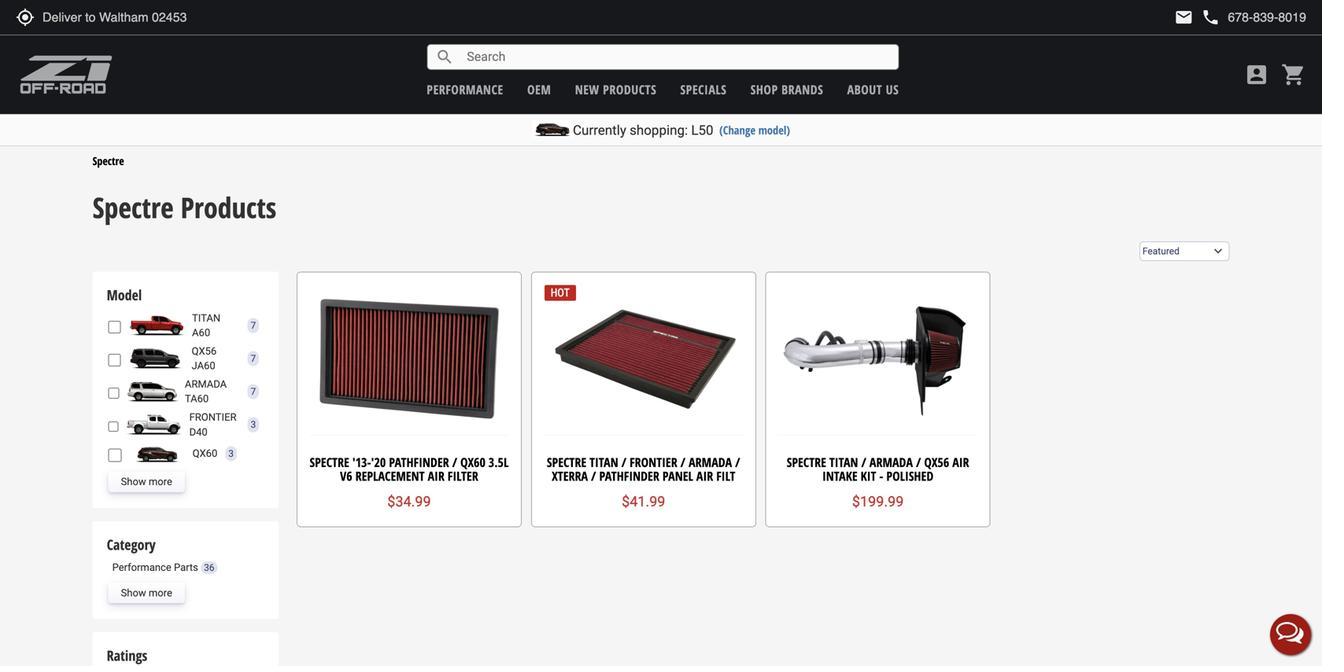 Task type: describe. For each thing, give the bounding box(es) containing it.
armada inside spectre titan / frontier / armada / xterra / pathfinder panel air filt
[[689, 454, 732, 471]]

$199.99
[[852, 494, 904, 510]]

spectre for spectre products
[[93, 188, 174, 227]]

phone
[[1201, 8, 1220, 27]]

about us
[[847, 81, 899, 98]]

air inside spectre titan / frontier / armada / xterra / pathfinder panel air filt
[[697, 468, 713, 485]]

qx56 ja60
[[192, 345, 217, 372]]

shop
[[751, 81, 778, 98]]

mail link
[[1175, 8, 1194, 27]]

show more for model
[[121, 476, 172, 488]]

mail
[[1175, 8, 1194, 27]]

/ right -
[[916, 454, 921, 471]]

about us link
[[847, 81, 899, 98]]

show more button for category
[[108, 583, 185, 604]]

titan
[[192, 312, 221, 324]]

oem
[[527, 81, 551, 98]]

intake
[[822, 468, 858, 485]]

my_location
[[16, 8, 35, 27]]

more for category
[[149, 587, 172, 599]]

titan a60
[[192, 312, 221, 339]]

show more for category
[[121, 587, 172, 599]]

performance link
[[427, 81, 503, 98]]

-
[[879, 468, 883, 485]]

titan for /
[[590, 454, 618, 471]]

ratings
[[107, 647, 147, 666]]

armada inside spectre titan / armada / qx56 air intake kit - polished
[[870, 454, 913, 471]]

filter
[[448, 468, 478, 485]]

'20
[[371, 454, 386, 471]]

(change model) link
[[719, 122, 790, 138]]

spectre '13-'20 pathfinder / qx60 3.5l v6 replacement air filter
[[310, 454, 509, 485]]

shopping_cart link
[[1277, 62, 1307, 87]]

oem link
[[527, 81, 551, 98]]

new products
[[575, 81, 657, 98]]

new products link
[[575, 81, 657, 98]]

infiniti qx56 ja60 2004 2005 2006 2007 2008 2009 2010 vk56de 5.6l le z1 off-road image
[[125, 349, 188, 369]]

7 for titan
[[251, 320, 256, 331]]

about
[[847, 81, 882, 98]]

titan for kit
[[829, 454, 858, 471]]

panel
[[663, 468, 693, 485]]

pathfinder inside spectre titan / frontier / armada / xterra / pathfinder panel air filt
[[599, 468, 659, 485]]

spectre products
[[93, 188, 276, 227]]

$34.99
[[387, 494, 431, 510]]

brands
[[782, 81, 824, 98]]

performance
[[427, 81, 503, 98]]

pathfinder inside spectre '13-'20 pathfinder / qx60 3.5l v6 replacement air filter
[[389, 454, 449, 471]]

ta60
[[185, 393, 209, 405]]

/ left -
[[861, 454, 867, 471]]

phone link
[[1201, 8, 1307, 27]]

ja60
[[192, 360, 215, 372]]

spectre for spectre titan / frontier / armada / xterra / pathfinder panel air filt
[[547, 454, 586, 471]]

/ right "panel"
[[735, 454, 740, 471]]

z1 motorsports logo image
[[20, 55, 113, 94]]

spectre titan / armada / qx56 air intake kit - polished
[[787, 454, 969, 485]]

spectre for spectre '13-'20 pathfinder / qx60 3.5l v6 replacement air filter
[[310, 454, 349, 471]]

replacement
[[355, 468, 425, 485]]

3 for frontier d40
[[251, 420, 256, 431]]

specials link
[[680, 81, 727, 98]]



Task type: locate. For each thing, give the bounding box(es) containing it.
spectre titan / frontier / armada / xterra / pathfinder panel air filt
[[547, 454, 740, 485]]

2 7 from the top
[[251, 353, 256, 364]]

qx56 right -
[[924, 454, 949, 471]]

2 show more button from the top
[[108, 583, 185, 604]]

currently
[[573, 122, 626, 138]]

kit
[[861, 468, 876, 485]]

spectre for spectre titan / armada / qx56 air intake kit - polished
[[787, 454, 826, 471]]

2 titan from the left
[[829, 454, 858, 471]]

mail phone
[[1175, 8, 1220, 27]]

air inside spectre titan / armada / qx56 air intake kit - polished
[[953, 454, 969, 471]]

shopping:
[[630, 122, 688, 138]]

us
[[886, 81, 899, 98]]

'13-
[[352, 454, 371, 471]]

1 horizontal spatial armada
[[870, 454, 913, 471]]

0 vertical spatial show more button
[[108, 472, 185, 493]]

parts
[[174, 562, 198, 574]]

1 more from the top
[[149, 476, 172, 488]]

model
[[107, 286, 142, 305]]

2 show more from the top
[[121, 587, 172, 599]]

frontier
[[630, 454, 677, 471]]

7 right the qx56 ja60
[[251, 353, 256, 364]]

category
[[107, 535, 156, 555]]

products
[[181, 188, 276, 227]]

0 horizontal spatial qx60
[[193, 448, 217, 460]]

spectre link
[[93, 153, 124, 168]]

armada right frontier
[[689, 454, 732, 471]]

titan inside spectre titan / frontier / armada / xterra / pathfinder panel air filt
[[590, 454, 618, 471]]

show more down performance
[[121, 587, 172, 599]]

36
[[204, 563, 215, 574]]

3 7 from the top
[[251, 386, 256, 398]]

/ left frontier
[[622, 454, 627, 471]]

1 horizontal spatial pathfinder
[[599, 468, 659, 485]]

0 horizontal spatial 3
[[228, 448, 234, 459]]

$41.99
[[622, 494, 665, 510]]

/
[[452, 454, 457, 471], [622, 454, 627, 471], [681, 454, 686, 471], [735, 454, 740, 471], [861, 454, 867, 471], [916, 454, 921, 471], [591, 468, 596, 485]]

l50
[[691, 122, 714, 138]]

3
[[251, 420, 256, 431], [228, 448, 234, 459]]

show more down infiniti qx60 l50 2013 2014 2015 2016 2017 2018 2019 2020 vq35de vq35dd 3.5l z1 off-road image
[[121, 476, 172, 488]]

show more button
[[108, 472, 185, 493], [108, 583, 185, 604]]

3 right frontier d40
[[251, 420, 256, 431]]

3.5l
[[489, 454, 509, 471]]

qx56
[[192, 345, 217, 357], [924, 454, 949, 471]]

qx56 inside spectre titan / armada / qx56 air intake kit - polished
[[924, 454, 949, 471]]

/ right xterra
[[591, 468, 596, 485]]

armada ta60
[[185, 379, 227, 405]]

/ inside spectre '13-'20 pathfinder / qx60 3.5l v6 replacement air filter
[[452, 454, 457, 471]]

nissan frontier d40 2005 2006 2007 2008 2009 2010 2011 2012 2013 2014 2015 2016 2017 2018 2019 2020 2021 vq40de vq38dd qr25de 4.0l 3.8l 2.5l s se sl sv le xe pro-4x offroad z1 off-road image
[[122, 415, 185, 435]]

frontier d40
[[189, 412, 237, 438]]

show
[[121, 476, 146, 488], [121, 587, 146, 599]]

nissan titan a60 2004 2005 2006 2007 2008 2009 2010 2011 2012 2013 2014 2015 vk56de 5.6l s se sv sl le xe pro-4x offroad z1 off-road image
[[125, 315, 188, 336]]

shop brands
[[751, 81, 824, 98]]

spectre inside spectre '13-'20 pathfinder / qx60 3.5l v6 replacement air filter
[[310, 454, 349, 471]]

1 show from the top
[[121, 476, 146, 488]]

air left filt
[[697, 468, 713, 485]]

spectre inside spectre titan / armada / qx56 air intake kit - polished
[[787, 454, 826, 471]]

search
[[435, 48, 454, 67]]

1 horizontal spatial 3
[[251, 420, 256, 431]]

filt
[[716, 468, 735, 485]]

air inside spectre '13-'20 pathfinder / qx60 3.5l v6 replacement air filter
[[428, 468, 445, 485]]

3 down frontier d40
[[228, 448, 234, 459]]

show more button for model
[[108, 472, 185, 493]]

qx60
[[193, 448, 217, 460], [460, 454, 486, 471]]

account_box link
[[1240, 62, 1273, 87]]

armada up $199.99
[[870, 454, 913, 471]]

show for model
[[121, 476, 146, 488]]

titan right xterra
[[590, 454, 618, 471]]

2 horizontal spatial air
[[953, 454, 969, 471]]

7 for armada
[[251, 386, 256, 398]]

spectre for spectre link
[[93, 153, 124, 168]]

new
[[575, 81, 600, 98]]

v6
[[340, 468, 352, 485]]

1 show more from the top
[[121, 476, 172, 488]]

None checkbox
[[108, 449, 122, 462]]

category performance parts 36
[[107, 535, 215, 574]]

1 show more button from the top
[[108, 472, 185, 493]]

titan
[[590, 454, 618, 471], [829, 454, 858, 471]]

polished
[[887, 468, 934, 485]]

titan left kit on the bottom right of the page
[[829, 454, 858, 471]]

0 horizontal spatial pathfinder
[[389, 454, 449, 471]]

0 horizontal spatial titan
[[590, 454, 618, 471]]

pathfinder up $41.99
[[599, 468, 659, 485]]

1 vertical spatial more
[[149, 587, 172, 599]]

0 vertical spatial show more
[[121, 476, 172, 488]]

1 vertical spatial show
[[121, 587, 146, 599]]

a60
[[192, 327, 210, 339]]

performance
[[112, 562, 171, 574]]

/ right frontier
[[681, 454, 686, 471]]

qx60 down "d40"
[[193, 448, 217, 460]]

0 vertical spatial 7
[[251, 320, 256, 331]]

shopping_cart
[[1281, 62, 1307, 87]]

0 horizontal spatial air
[[428, 468, 445, 485]]

show more
[[121, 476, 172, 488], [121, 587, 172, 599]]

show down infiniti qx60 l50 2013 2014 2015 2016 2017 2018 2019 2020 vq35de vq35dd 3.5l z1 off-road image
[[121, 476, 146, 488]]

/ left 3.5l on the bottom left
[[452, 454, 457, 471]]

spectre
[[93, 153, 124, 168], [93, 188, 174, 227], [310, 454, 349, 471], [547, 454, 586, 471], [787, 454, 826, 471]]

1 horizontal spatial air
[[697, 468, 713, 485]]

air
[[953, 454, 969, 471], [428, 468, 445, 485], [697, 468, 713, 485]]

1 horizontal spatial titan
[[829, 454, 858, 471]]

1 vertical spatial 7
[[251, 353, 256, 364]]

0 horizontal spatial armada
[[689, 454, 732, 471]]

Search search field
[[454, 45, 898, 69]]

nissan armada ta60 2004 2005 2006 2007 2008 2009 2010 2011 2012 2013 2014 2015 vk56de 5.6l s se sl sv le platinum z1 off-road image
[[123, 382, 181, 402]]

1 horizontal spatial qx56
[[924, 454, 949, 471]]

0 vertical spatial qx56
[[192, 345, 217, 357]]

armada
[[185, 379, 227, 390]]

2 armada from the left
[[870, 454, 913, 471]]

products
[[603, 81, 657, 98]]

more for model
[[149, 476, 172, 488]]

3 for qx60
[[228, 448, 234, 459]]

infiniti qx60 l50 2013 2014 2015 2016 2017 2018 2019 2020 vq35de vq35dd 3.5l z1 off-road image
[[126, 444, 189, 464]]

2 vertical spatial 7
[[251, 386, 256, 398]]

show for category
[[121, 587, 146, 599]]

frontier
[[189, 412, 237, 424]]

None checkbox
[[108, 321, 121, 334], [108, 354, 121, 367], [108, 387, 119, 400], [108, 420, 119, 433], [108, 321, 121, 334], [108, 354, 121, 367], [108, 387, 119, 400], [108, 420, 119, 433]]

1 vertical spatial show more button
[[108, 583, 185, 604]]

qx56 up ja60
[[192, 345, 217, 357]]

2 show from the top
[[121, 587, 146, 599]]

air right the polished
[[953, 454, 969, 471]]

7 right the armada ta60 at the left bottom of page
[[251, 386, 256, 398]]

1 vertical spatial show more
[[121, 587, 172, 599]]

specials
[[680, 81, 727, 98]]

qx60 left 3.5l on the bottom left
[[460, 454, 486, 471]]

7 right titan a60
[[251, 320, 256, 331]]

1 titan from the left
[[590, 454, 618, 471]]

air left filter
[[428, 468, 445, 485]]

1 vertical spatial qx56
[[924, 454, 949, 471]]

1 horizontal spatial qx60
[[460, 454, 486, 471]]

d40
[[189, 426, 208, 438]]

titan inside spectre titan / armada / qx56 air intake kit - polished
[[829, 454, 858, 471]]

(change
[[719, 122, 756, 138]]

currently shopping: l50 (change model)
[[573, 122, 790, 138]]

pathfinder
[[389, 454, 449, 471], [599, 468, 659, 485]]

spectre inside spectre titan / frontier / armada / xterra / pathfinder panel air filt
[[547, 454, 586, 471]]

more down performance
[[149, 587, 172, 599]]

show more button down performance
[[108, 583, 185, 604]]

0 vertical spatial 3
[[251, 420, 256, 431]]

pathfinder right '20
[[389, 454, 449, 471]]

7 for qx56
[[251, 353, 256, 364]]

1 7 from the top
[[251, 320, 256, 331]]

armada
[[689, 454, 732, 471], [870, 454, 913, 471]]

show down performance
[[121, 587, 146, 599]]

1 vertical spatial 3
[[228, 448, 234, 459]]

7
[[251, 320, 256, 331], [251, 353, 256, 364], [251, 386, 256, 398]]

0 horizontal spatial qx56
[[192, 345, 217, 357]]

0 vertical spatial show
[[121, 476, 146, 488]]

more
[[149, 476, 172, 488], [149, 587, 172, 599]]

more down infiniti qx60 l50 2013 2014 2015 2016 2017 2018 2019 2020 vq35de vq35dd 3.5l z1 off-road image
[[149, 476, 172, 488]]

shop brands link
[[751, 81, 824, 98]]

account_box
[[1244, 62, 1270, 87]]

model)
[[759, 122, 790, 138]]

qx60 inside spectre '13-'20 pathfinder / qx60 3.5l v6 replacement air filter
[[460, 454, 486, 471]]

0 vertical spatial more
[[149, 476, 172, 488]]

2 more from the top
[[149, 587, 172, 599]]

xterra
[[552, 468, 588, 485]]

1 armada from the left
[[689, 454, 732, 471]]

show more button down infiniti qx60 l50 2013 2014 2015 2016 2017 2018 2019 2020 vq35de vq35dd 3.5l z1 off-road image
[[108, 472, 185, 493]]



Task type: vqa. For each thing, say whether or not it's contained in the screenshot.
top Show more
yes



